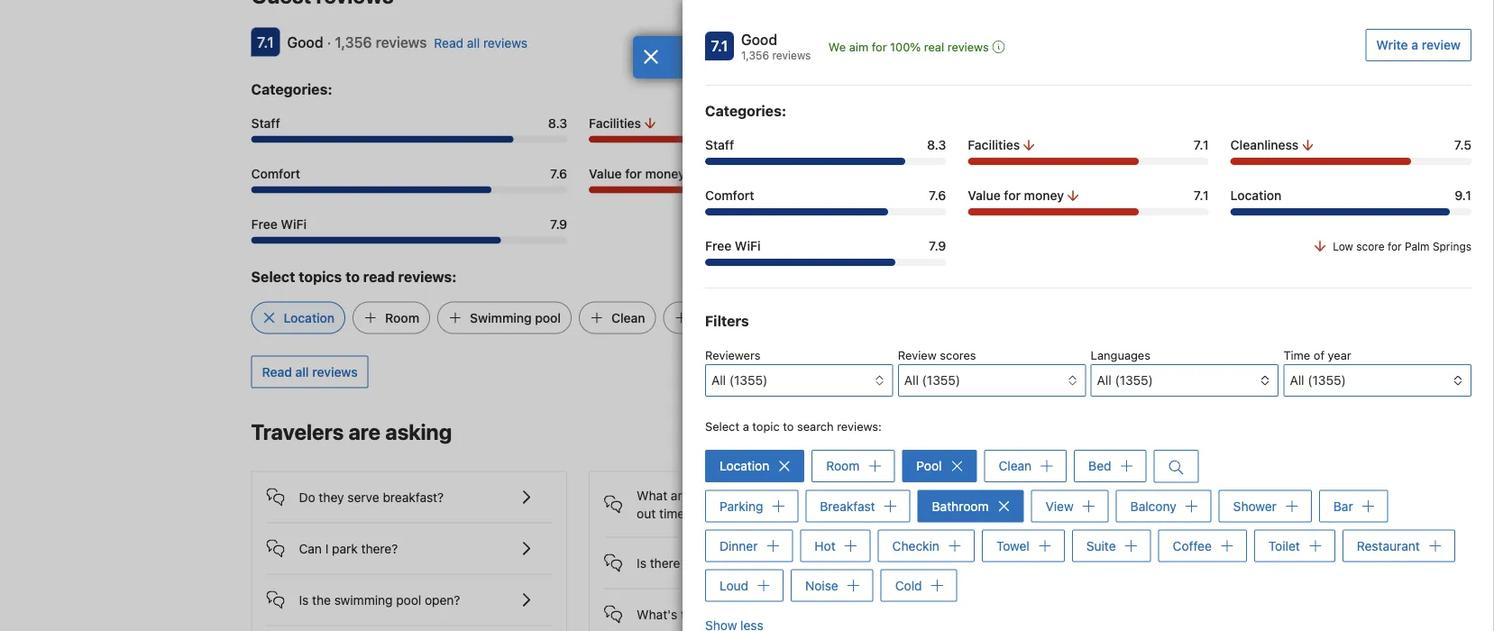 Task type: describe. For each thing, give the bounding box(es) containing it.
are for the
[[671, 488, 689, 503]]

palm for the topmost the location 9.1 meter
[[1177, 218, 1201, 230]]

all for time of year
[[1290, 373, 1305, 388]]

0 vertical spatial 7.6
[[550, 166, 567, 181]]

policy?
[[726, 607, 767, 622]]

shower
[[1234, 499, 1277, 513]]

wifi for free wifi 7.9 meter associated with the topmost the location 9.1 meter
[[281, 216, 307, 231]]

noise
[[805, 578, 839, 593]]

toilet
[[1269, 538, 1300, 553]]

what
[[637, 488, 668, 503]]

0 vertical spatial location 9.1 meter
[[927, 186, 1243, 193]]

all (1355) for time of year
[[1290, 373, 1346, 388]]

all (1355) button for time of year
[[1284, 364, 1472, 397]]

9.1 for the bottommost the location 9.1 meter
[[1455, 188, 1472, 203]]

all (1355) for languages
[[1097, 373, 1153, 388]]

0 vertical spatial clean
[[612, 310, 645, 325]]

suite
[[1087, 538, 1116, 553]]

1 horizontal spatial read
[[434, 35, 464, 50]]

free wifi for free wifi 7.9 meter associated with the topmost the location 9.1 meter
[[251, 216, 307, 231]]

is there a spa? button
[[604, 538, 890, 574]]

low for the topmost the location 9.1 meter
[[1105, 218, 1125, 230]]

pool inside button
[[396, 592, 421, 607]]

7.9 for the bottommost the location 9.1 meter's free wifi 7.9 meter
[[929, 239, 946, 253]]

0 vertical spatial read all reviews
[[434, 35, 528, 50]]

free for free wifi 7.9 meter associated with the topmost the location 9.1 meter
[[251, 216, 278, 231]]

a inside button
[[684, 556, 691, 570]]

0 horizontal spatial room
[[385, 310, 419, 325]]

loud
[[720, 578, 749, 593]]

(1355) for reviewers
[[730, 373, 768, 388]]

select for select a topic to search reviews:
[[705, 420, 740, 433]]

review
[[898, 349, 937, 362]]

0 horizontal spatial to
[[345, 268, 360, 285]]

0 vertical spatial reviews:
[[398, 268, 457, 285]]

value for the bottommost the location 9.1 meter's the value for money 7.1 meter
[[968, 188, 1001, 203]]

reviewers
[[705, 349, 761, 362]]

low score for palm springs for the topmost the location 9.1 meter
[[1105, 218, 1243, 230]]

is for is the swimming pool open?
[[299, 592, 309, 607]]

money for the bottommost the location 9.1 meter's the value for money 7.1 meter
[[1024, 188, 1064, 203]]

1 horizontal spatial bed
[[1089, 459, 1112, 474]]

travelers are asking
[[251, 419, 452, 444]]

breakfast
[[820, 499, 875, 513]]

1 vertical spatial cleanliness 7.5 meter
[[1231, 158, 1472, 165]]

0 horizontal spatial facilities
[[589, 115, 641, 130]]

value for money 7.1 meter for the topmost the location 9.1 meter
[[589, 186, 905, 193]]

read all reviews inside read all reviews button
[[262, 364, 358, 379]]

low for the bottommost the location 9.1 meter
[[1333, 240, 1354, 253]]

staff 8.3 meter for free wifi 7.9 meter associated with the topmost the location 9.1 meter's review categories element
[[251, 136, 567, 143]]

value for the value for money 7.1 meter for the topmost the location 9.1 meter
[[589, 166, 622, 181]]

there
[[650, 556, 680, 570]]

scores
[[940, 349, 976, 362]]

we
[[829, 40, 846, 54]]

0 vertical spatial bed
[[696, 310, 719, 325]]

8.3 for facilities 7.1 meter related to the bottommost the location 9.1 meter's the value for money 7.1 meter
[[927, 138, 946, 152]]

pool
[[917, 459, 942, 474]]

filters
[[705, 313, 749, 330]]

what are the check-in and check- out times? button
[[604, 472, 890, 523]]

comfort 7.6 meter for the bottommost the location 9.1 meter's free wifi 7.9 meter
[[705, 208, 946, 216]]

we aim for 100% real reviews button
[[829, 38, 1005, 56]]

all (1355) for review scores
[[904, 373, 961, 388]]

1 vertical spatial 7.6
[[929, 188, 946, 203]]

free for the bottommost the location 9.1 meter's free wifi 7.9 meter
[[705, 239, 732, 253]]

8.3 for facilities 7.1 meter corresponding to the value for money 7.1 meter for the topmost the location 9.1 meter
[[548, 115, 567, 130]]

there?
[[361, 541, 398, 556]]

towel
[[997, 538, 1030, 553]]

what's the pet policy?
[[637, 607, 767, 622]]

7.5
[[1455, 138, 1472, 152]]

what's the pet policy? button
[[604, 589, 890, 625]]

breakfast?
[[383, 490, 444, 505]]

time
[[1284, 349, 1311, 362]]

i
[[325, 541, 329, 556]]

cleanliness
[[1231, 138, 1299, 152]]

aim
[[849, 40, 869, 54]]

they
[[319, 490, 344, 505]]

wifi for the bottommost the location 9.1 meter's free wifi 7.9 meter
[[735, 239, 761, 253]]

travelers
[[251, 419, 344, 444]]

a for review
[[1412, 37, 1419, 52]]

select a topic to search reviews:
[[705, 420, 882, 433]]

select topics to read reviews:
[[251, 268, 457, 285]]

1 horizontal spatial clean
[[999, 459, 1032, 474]]

good for ·
[[287, 33, 323, 50]]

park
[[332, 541, 358, 556]]

free wifi 7.9 meter for the bottommost the location 9.1 meter
[[705, 259, 946, 266]]

parking
[[720, 499, 763, 513]]

(1355) for review scores
[[922, 373, 961, 388]]

1 vertical spatial room
[[826, 459, 860, 474]]

rated good element for ·
[[287, 33, 323, 50]]

free wifi for the bottommost the location 9.1 meter's free wifi 7.9 meter
[[705, 239, 761, 253]]

do
[[299, 490, 315, 505]]

score for the bottommost the location 9.1 meter
[[1357, 240, 1385, 253]]

do they serve breakfast? button
[[267, 472, 552, 508]]

looking?
[[1067, 557, 1139, 578]]

we aim for 100% real reviews
[[829, 40, 989, 54]]

dinner
[[720, 538, 758, 553]]

can
[[299, 541, 322, 556]]

is the swimming pool open?
[[299, 592, 460, 607]]

value for money for the value for money 7.1 meter for the topmost the location 9.1 meter
[[589, 166, 685, 181]]

staff for the bottommost the location 9.1 meter's free wifi 7.9 meter
[[705, 138, 734, 152]]

100%
[[890, 40, 921, 54]]

review categories element for the bottommost the location 9.1 meter's free wifi 7.9 meter
[[705, 100, 787, 122]]

review
[[1422, 37, 1461, 52]]

2 check- from the left
[[794, 488, 834, 503]]

restaurant
[[1357, 538, 1420, 553]]

0 horizontal spatial 1,356
[[335, 33, 372, 50]]

and
[[769, 488, 791, 503]]

all for review scores
[[904, 373, 919, 388]]

all (1355) button for review scores
[[898, 364, 1086, 397]]

guest reviews element
[[251, 0, 1126, 9]]

still
[[1031, 557, 1063, 578]]

swimming
[[334, 592, 393, 607]]

0 vertical spatial all
[[467, 35, 480, 50]]

reviews inside good 1,356 reviews
[[772, 49, 811, 61]]

balcony
[[1131, 499, 1177, 513]]

money for the value for money 7.1 meter for the topmost the location 9.1 meter
[[645, 166, 685, 181]]

bar
[[1334, 499, 1353, 513]]

times?
[[659, 506, 697, 521]]

read
[[363, 268, 395, 285]]

write a review
[[1377, 37, 1461, 52]]

time of year
[[1284, 349, 1352, 362]]

hot
[[815, 538, 836, 553]]

1 vertical spatial location 9.1 meter
[[1231, 208, 1472, 216]]

is the swimming pool open? button
[[267, 575, 552, 611]]

the for is the swimming pool open?
[[312, 592, 331, 607]]



Task type: vqa. For each thing, say whether or not it's contained in the screenshot.
the left Twin
no



Task type: locate. For each thing, give the bounding box(es) containing it.
4 all (1355) button from the left
[[1284, 364, 1472, 397]]

check-
[[715, 488, 755, 503], [794, 488, 834, 503]]

(1355) down languages
[[1115, 373, 1153, 388]]

the left "swimming" in the bottom of the page
[[312, 592, 331, 607]]

all (1355) button up 'select a topic to search reviews:'
[[705, 364, 893, 397]]

0 vertical spatial a
[[1412, 37, 1419, 52]]

(1355) for languages
[[1115, 373, 1153, 388]]

0 horizontal spatial check-
[[715, 488, 755, 503]]

0 vertical spatial read
[[434, 35, 464, 50]]

search
[[797, 420, 834, 433]]

select left topics
[[251, 268, 295, 285]]

bathroom
[[932, 499, 989, 513]]

4 all from the left
[[1290, 373, 1305, 388]]

facilities 7.1 meter for the bottommost the location 9.1 meter's the value for money 7.1 meter
[[968, 158, 1209, 165]]

categories: for free wifi 7.9 meter associated with the topmost the location 9.1 meter
[[251, 80, 332, 97]]

1 horizontal spatial read all reviews
[[434, 35, 528, 50]]

scored 7.1 element
[[251, 27, 280, 56], [705, 32, 734, 60]]

reviews
[[376, 33, 427, 50], [483, 35, 528, 50], [948, 40, 989, 54], [772, 49, 811, 61], [312, 364, 358, 379]]

0 horizontal spatial pool
[[396, 592, 421, 607]]

1 vertical spatial staff
[[705, 138, 734, 152]]

value for money
[[589, 166, 685, 181], [968, 188, 1064, 203]]

0 horizontal spatial select
[[251, 268, 295, 285]]

categories: for the bottommost the location 9.1 meter's free wifi 7.9 meter
[[705, 102, 787, 120]]

of
[[1314, 349, 1325, 362]]

spa?
[[694, 556, 721, 570]]

0 vertical spatial comfort
[[251, 166, 300, 181]]

score
[[1128, 218, 1156, 230], [1357, 240, 1385, 253]]

1 vertical spatial palm
[[1405, 240, 1430, 253]]

free wifi up filters
[[705, 239, 761, 253]]

value for money 7.1 meter for the bottommost the location 9.1 meter
[[968, 208, 1209, 216]]

1 horizontal spatial wifi
[[735, 239, 761, 253]]

0 horizontal spatial facilities 7.1 meter
[[589, 136, 905, 143]]

is for is there a spa?
[[637, 556, 647, 570]]

1 vertical spatial reviews:
[[837, 420, 882, 433]]

(1355) down the of
[[1308, 373, 1346, 388]]

1 horizontal spatial springs
[[1433, 240, 1472, 253]]

9.1 down 7.5
[[1455, 188, 1472, 203]]

real
[[924, 40, 944, 54]]

0 vertical spatial are
[[349, 419, 381, 444]]

2 all (1355) button from the left
[[898, 364, 1086, 397]]

0 vertical spatial score
[[1128, 218, 1156, 230]]

9.1 down cleanliness at top right
[[1226, 166, 1243, 181]]

1 horizontal spatial staff
[[705, 138, 734, 152]]

0 vertical spatial 8.3
[[548, 115, 567, 130]]

pool left open?
[[396, 592, 421, 607]]

7.1
[[257, 33, 274, 50], [711, 37, 728, 55], [1194, 138, 1209, 152], [890, 166, 905, 181], [1194, 188, 1209, 203]]

can i park there? button
[[267, 523, 552, 560]]

a
[[1412, 37, 1419, 52], [743, 420, 749, 433], [684, 556, 691, 570]]

good · 1,356 reviews
[[287, 33, 427, 50]]

1 vertical spatial read
[[262, 364, 292, 379]]

all
[[467, 35, 480, 50], [295, 364, 309, 379]]

1 vertical spatial a
[[743, 420, 749, 433]]

all for reviewers
[[712, 373, 726, 388]]

1,356 right ·
[[335, 33, 372, 50]]

for inside button
[[872, 40, 887, 54]]

for
[[872, 40, 887, 54], [625, 166, 642, 181], [1004, 188, 1021, 203], [1159, 218, 1174, 230], [1388, 240, 1402, 253]]

a left topic
[[743, 420, 749, 433]]

all (1355) button down 'scores'
[[898, 364, 1086, 397]]

wifi
[[281, 216, 307, 231], [735, 239, 761, 253]]

review scores
[[898, 349, 976, 362]]

all (1355) down reviewers
[[712, 373, 768, 388]]

all down reviewers
[[712, 373, 726, 388]]

a right write
[[1412, 37, 1419, 52]]

do they serve breakfast?
[[299, 490, 444, 505]]

0 horizontal spatial all
[[295, 364, 309, 379]]

what are the check-in and check- out times?
[[637, 488, 834, 521]]

asking
[[385, 419, 452, 444]]

1 horizontal spatial free wifi 7.9 meter
[[705, 259, 946, 266]]

the left pet
[[681, 607, 700, 622]]

free wifi 7.9 meter
[[251, 237, 567, 244], [705, 259, 946, 266]]

scored 7.1 element down guest reviews element on the top
[[705, 32, 734, 60]]

0 horizontal spatial value for money
[[589, 166, 685, 181]]

swimming pool
[[470, 310, 561, 325]]

rated good element left ·
[[287, 33, 323, 50]]

rated good element
[[741, 29, 811, 51], [287, 33, 323, 50]]

all (1355) for reviewers
[[712, 373, 768, 388]]

7.9 for free wifi 7.9 meter associated with the topmost the location 9.1 meter
[[550, 216, 567, 231]]

review categories element down good 1,356 reviews
[[705, 100, 787, 122]]

1 horizontal spatial money
[[1024, 188, 1064, 203]]

is there a spa?
[[637, 556, 721, 570]]

0 vertical spatial to
[[345, 268, 360, 285]]

1 check- from the left
[[715, 488, 755, 503]]

0 horizontal spatial bed
[[696, 310, 719, 325]]

1 horizontal spatial value
[[968, 188, 1001, 203]]

all down languages
[[1097, 373, 1112, 388]]

is inside button
[[299, 592, 309, 607]]

1 vertical spatial 9.1
[[1455, 188, 1472, 203]]

1 vertical spatial 7.9
[[929, 239, 946, 253]]

free wifi 7.9 meter for the topmost the location 9.1 meter
[[251, 237, 567, 244]]

1,356 inside good 1,356 reviews
[[741, 49, 769, 61]]

wifi up filters
[[735, 239, 761, 253]]

0 vertical spatial free wifi 7.9 meter
[[251, 237, 567, 244]]

free wifi up topics
[[251, 216, 307, 231]]

cleanliness 7.5 meter
[[927, 136, 1243, 143], [1231, 158, 1472, 165]]

clean
[[612, 310, 645, 325], [999, 459, 1032, 474]]

0 horizontal spatial low
[[1105, 218, 1125, 230]]

springs for the topmost the location 9.1 meter
[[1204, 218, 1243, 230]]

all (1355) down time of year
[[1290, 373, 1346, 388]]

0 horizontal spatial clean
[[612, 310, 645, 325]]

1 vertical spatial value
[[968, 188, 1001, 203]]

a inside button
[[1412, 37, 1419, 52]]

1 vertical spatial to
[[783, 420, 794, 433]]

rated good element for 1,356
[[741, 29, 811, 51]]

all down review
[[904, 373, 919, 388]]

are for asking
[[349, 419, 381, 444]]

0 horizontal spatial rated good element
[[287, 33, 323, 50]]

good for 1,356
[[741, 31, 778, 48]]

springs for the bottommost the location 9.1 meter
[[1433, 240, 1472, 253]]

0 vertical spatial review categories element
[[251, 78, 332, 100]]

1 vertical spatial facilities 7.1 meter
[[968, 158, 1209, 165]]

reviews: right read
[[398, 268, 457, 285]]

7.6
[[550, 166, 567, 181], [929, 188, 946, 203]]

write
[[1377, 37, 1408, 52]]

are left asking
[[349, 419, 381, 444]]

0 vertical spatial wifi
[[281, 216, 307, 231]]

0 vertical spatial palm
[[1177, 218, 1201, 230]]

staff 8.3 meter
[[251, 136, 567, 143], [705, 158, 946, 165]]

view
[[1046, 499, 1074, 513]]

0 vertical spatial low
[[1105, 218, 1125, 230]]

9.1 for the topmost the location 9.1 meter
[[1226, 166, 1243, 181]]

1 horizontal spatial check-
[[794, 488, 834, 503]]

1,356 left the we
[[741, 49, 769, 61]]

comfort for free wifi 7.9 meter associated with the topmost the location 9.1 meter
[[251, 166, 300, 181]]

check- right and
[[794, 488, 834, 503]]

comfort for the bottommost the location 9.1 meter's free wifi 7.9 meter
[[705, 188, 755, 203]]

location
[[927, 166, 978, 181], [1231, 188, 1282, 203], [284, 310, 335, 325], [720, 459, 770, 474]]

all (1355)
[[712, 373, 768, 388], [904, 373, 961, 388], [1097, 373, 1153, 388], [1290, 373, 1346, 388]]

2 (1355) from the left
[[922, 373, 961, 388]]

free wifi
[[251, 216, 307, 231], [705, 239, 761, 253]]

pet
[[703, 607, 722, 622]]

select left topic
[[705, 420, 740, 433]]

3 all (1355) button from the left
[[1091, 364, 1279, 397]]

serve
[[348, 490, 379, 505]]

1 vertical spatial money
[[1024, 188, 1064, 203]]

1 horizontal spatial categories:
[[705, 102, 787, 120]]

4 (1355) from the left
[[1308, 373, 1346, 388]]

0 horizontal spatial 7.9
[[550, 216, 567, 231]]

check- left and
[[715, 488, 755, 503]]

open?
[[425, 592, 460, 607]]

0 horizontal spatial good
[[287, 33, 323, 50]]

0 horizontal spatial review categories element
[[251, 78, 332, 100]]

topics
[[299, 268, 342, 285]]

the inside "what are the check-in and check- out times?"
[[693, 488, 712, 503]]

0 vertical spatial value for money 7.1 meter
[[589, 186, 905, 193]]

facilities 7.1 meter for the value for money 7.1 meter for the topmost the location 9.1 meter
[[589, 136, 905, 143]]

1 vertical spatial are
[[671, 488, 689, 503]]

1 vertical spatial score
[[1357, 240, 1385, 253]]

a left spa?
[[684, 556, 691, 570]]

(1355) for time of year
[[1308, 373, 1346, 388]]

low score for palm springs for the bottommost the location 9.1 meter
[[1333, 240, 1472, 253]]

review categories element down ·
[[251, 78, 332, 100]]

scored 7.1 element for good · 1,356 reviews
[[251, 27, 280, 56]]

springs
[[1204, 218, 1243, 230], [1433, 240, 1472, 253]]

all
[[712, 373, 726, 388], [904, 373, 919, 388], [1097, 373, 1112, 388], [1290, 373, 1305, 388]]

is
[[637, 556, 647, 570], [299, 592, 309, 607]]

2 all (1355) from the left
[[904, 373, 961, 388]]

0 horizontal spatial wifi
[[281, 216, 307, 231]]

0 vertical spatial free wifi
[[251, 216, 307, 231]]

1 horizontal spatial select
[[705, 420, 740, 433]]

categories: down good 1,356 reviews
[[705, 102, 787, 120]]

all (1355) button for languages
[[1091, 364, 1279, 397]]

7.9
[[550, 216, 567, 231], [929, 239, 946, 253]]

still looking?
[[1031, 557, 1139, 578]]

0 vertical spatial 7.9
[[550, 216, 567, 231]]

(1355)
[[730, 373, 768, 388], [922, 373, 961, 388], [1115, 373, 1153, 388], [1308, 373, 1346, 388]]

0 horizontal spatial value
[[589, 166, 622, 181]]

1 vertical spatial read all reviews
[[262, 364, 358, 379]]

all for languages
[[1097, 373, 1112, 388]]

1 horizontal spatial 8.3
[[927, 138, 946, 152]]

money
[[645, 166, 685, 181], [1024, 188, 1064, 203]]

pool
[[535, 310, 561, 325], [396, 592, 421, 607]]

0 vertical spatial comfort 7.6 meter
[[251, 186, 567, 193]]

write a review button
[[1366, 29, 1472, 61]]

4 all (1355) from the left
[[1290, 373, 1346, 388]]

value for money for the bottommost the location 9.1 meter's the value for money 7.1 meter
[[968, 188, 1064, 203]]

room down read
[[385, 310, 419, 325]]

reviews inside we aim for 100% real reviews button
[[948, 40, 989, 54]]

the up times?
[[693, 488, 712, 503]]

location 9.1 meter
[[927, 186, 1243, 193], [1231, 208, 1472, 216]]

3 (1355) from the left
[[1115, 373, 1153, 388]]

categories: down ·
[[251, 80, 332, 97]]

1 horizontal spatial 7.9
[[929, 239, 946, 253]]

the for what's the pet policy?
[[681, 607, 700, 622]]

can i park there?
[[299, 541, 398, 556]]

good left the we
[[741, 31, 778, 48]]

0 horizontal spatial low score for palm springs
[[1105, 218, 1243, 230]]

1 (1355) from the left
[[730, 373, 768, 388]]

1 vertical spatial free wifi 7.9 meter
[[705, 259, 946, 266]]

1 horizontal spatial room
[[826, 459, 860, 474]]

1 all from the left
[[712, 373, 726, 388]]

1 vertical spatial facilities
[[968, 138, 1020, 152]]

reviews inside read all reviews button
[[312, 364, 358, 379]]

checkin
[[893, 538, 940, 553]]

0 vertical spatial springs
[[1204, 218, 1243, 230]]

1 vertical spatial free
[[705, 239, 732, 253]]

bed
[[696, 310, 719, 325], [1089, 459, 1112, 474]]

value for money 7.1 meter
[[589, 186, 905, 193], [968, 208, 1209, 216]]

scored 7.1 element for good 1,356 reviews
[[705, 32, 734, 60]]

0 vertical spatial cleanliness 7.5 meter
[[927, 136, 1243, 143]]

0 vertical spatial staff
[[251, 115, 280, 130]]

all (1355) down languages
[[1097, 373, 1153, 388]]

read
[[434, 35, 464, 50], [262, 364, 292, 379]]

a for topic
[[743, 420, 749, 433]]

palm for the bottommost the location 9.1 meter
[[1405, 240, 1430, 253]]

pool right swimming
[[535, 310, 561, 325]]

1 all (1355) button from the left
[[705, 364, 893, 397]]

all (1355) down review scores
[[904, 373, 961, 388]]

bed up suite in the bottom of the page
[[1089, 459, 1112, 474]]

is left there
[[637, 556, 647, 570]]

1 vertical spatial value for money 7.1 meter
[[968, 208, 1209, 216]]

is inside button
[[637, 556, 647, 570]]

review categories element
[[251, 78, 332, 100], [705, 100, 787, 122]]

1 horizontal spatial comfort
[[705, 188, 755, 203]]

1 vertical spatial springs
[[1433, 240, 1472, 253]]

select for select topics to read reviews:
[[251, 268, 295, 285]]

comfort 7.6 meter for free wifi 7.9 meter associated with the topmost the location 9.1 meter
[[251, 186, 567, 193]]

·
[[327, 33, 331, 50]]

0 vertical spatial select
[[251, 268, 295, 285]]

topic
[[753, 420, 780, 433]]

are
[[349, 419, 381, 444], [671, 488, 689, 503]]

swimming
[[470, 310, 532, 325]]

good
[[741, 31, 778, 48], [287, 33, 323, 50]]

are up times?
[[671, 488, 689, 503]]

good left ·
[[287, 33, 323, 50]]

value
[[589, 166, 622, 181], [968, 188, 1001, 203]]

1 horizontal spatial comfort 7.6 meter
[[705, 208, 946, 216]]

read inside button
[[262, 364, 292, 379]]

coffee
[[1173, 538, 1212, 553]]

staff for free wifi 7.9 meter associated with the topmost the location 9.1 meter
[[251, 115, 280, 130]]

to left read
[[345, 268, 360, 285]]

1 horizontal spatial 9.1
[[1455, 188, 1472, 203]]

facilities 7.1 meter
[[589, 136, 905, 143], [968, 158, 1209, 165]]

2 all from the left
[[904, 373, 919, 388]]

1 vertical spatial 8.3
[[927, 138, 946, 152]]

1 horizontal spatial score
[[1357, 240, 1385, 253]]

1 horizontal spatial palm
[[1405, 240, 1430, 253]]

cold
[[895, 578, 922, 593]]

all (1355) button down languages
[[1091, 364, 1279, 397]]

wifi up topics
[[281, 216, 307, 231]]

filter reviews region
[[705, 310, 1472, 397]]

are inside "what are the check-in and check- out times?"
[[671, 488, 689, 503]]

3 all from the left
[[1097, 373, 1112, 388]]

all (1355) button for reviewers
[[705, 364, 893, 397]]

out
[[637, 506, 656, 521]]

reviews: right search
[[837, 420, 882, 433]]

good inside good 1,356 reviews
[[741, 31, 778, 48]]

1 horizontal spatial low score for palm springs
[[1333, 240, 1472, 253]]

0 vertical spatial 9.1
[[1226, 166, 1243, 181]]

low score for palm springs
[[1105, 218, 1243, 230], [1333, 240, 1472, 253]]

staff 8.3 meter for the bottommost the location 9.1 meter's free wifi 7.9 meter review categories element
[[705, 158, 946, 165]]

score for the topmost the location 9.1 meter
[[1128, 218, 1156, 230]]

all down time
[[1290, 373, 1305, 388]]

1 horizontal spatial a
[[743, 420, 749, 433]]

1 vertical spatial comfort 7.6 meter
[[705, 208, 946, 216]]

close image
[[643, 50, 659, 64]]

1 vertical spatial low score for palm springs
[[1333, 240, 1472, 253]]

0 horizontal spatial comfort 7.6 meter
[[251, 186, 567, 193]]

select
[[251, 268, 295, 285], [705, 420, 740, 433]]

to right topic
[[783, 420, 794, 433]]

0 horizontal spatial free
[[251, 216, 278, 231]]

read all reviews button
[[251, 356, 369, 388]]

0 vertical spatial value
[[589, 166, 622, 181]]

all inside button
[[295, 364, 309, 379]]

0 vertical spatial value for money
[[589, 166, 685, 181]]

room up the breakfast
[[826, 459, 860, 474]]

all (1355) button down 'year'
[[1284, 364, 1472, 397]]

0 horizontal spatial palm
[[1177, 218, 1201, 230]]

1 horizontal spatial pool
[[535, 310, 561, 325]]

languages
[[1091, 349, 1151, 362]]

0 horizontal spatial staff
[[251, 115, 280, 130]]

0 horizontal spatial 8.3
[[548, 115, 567, 130]]

0 horizontal spatial staff 8.3 meter
[[251, 136, 567, 143]]

free
[[251, 216, 278, 231], [705, 239, 732, 253]]

(1355) down reviewers
[[730, 373, 768, 388]]

9.1
[[1226, 166, 1243, 181], [1455, 188, 1472, 203]]

0 vertical spatial room
[[385, 310, 419, 325]]

rated good element left the we
[[741, 29, 811, 51]]

is down can
[[299, 592, 309, 607]]

year
[[1328, 349, 1352, 362]]

all (1355) button
[[705, 364, 893, 397], [898, 364, 1086, 397], [1091, 364, 1279, 397], [1284, 364, 1472, 397]]

0 horizontal spatial are
[[349, 419, 381, 444]]

the
[[693, 488, 712, 503], [312, 592, 331, 607], [681, 607, 700, 622]]

0 vertical spatial is
[[637, 556, 647, 570]]

scored 7.1 element left ·
[[251, 27, 280, 56]]

(1355) down review scores
[[922, 373, 961, 388]]

bed up reviewers
[[696, 310, 719, 325]]

good 1,356 reviews
[[741, 31, 811, 61]]

1 vertical spatial is
[[299, 592, 309, 607]]

review categories element for free wifi 7.9 meter associated with the topmost the location 9.1 meter
[[251, 78, 332, 100]]

in
[[755, 488, 765, 503]]

3 all (1355) from the left
[[1097, 373, 1153, 388]]

comfort 7.6 meter
[[251, 186, 567, 193], [705, 208, 946, 216]]

what's
[[637, 607, 678, 622]]

1 all (1355) from the left
[[712, 373, 768, 388]]

1 horizontal spatial good
[[741, 31, 778, 48]]

0 horizontal spatial a
[[684, 556, 691, 570]]

low
[[1105, 218, 1125, 230], [1333, 240, 1354, 253]]



